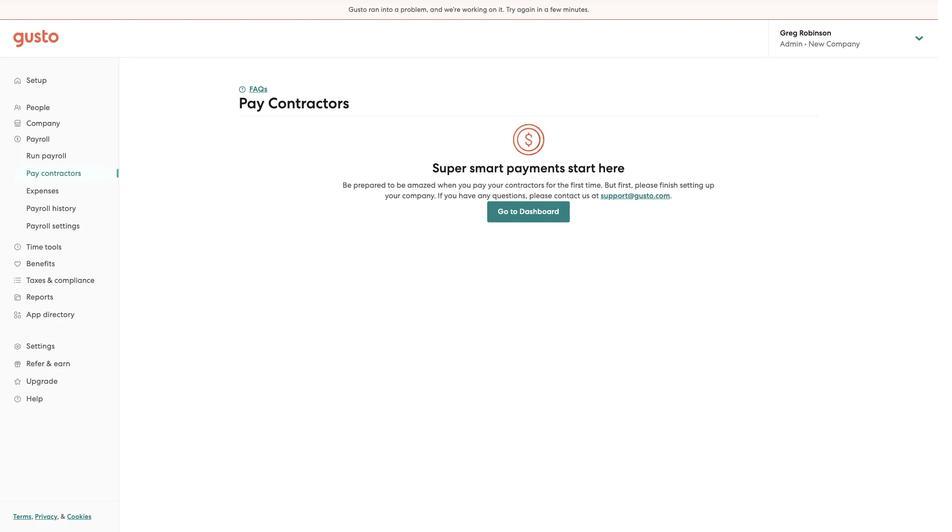 Task type: vqa. For each thing, say whether or not it's contained in the screenshot.
1 state
no



Task type: describe. For each thing, give the bounding box(es) containing it.
upgrade
[[26, 377, 58, 386]]

smart
[[470, 161, 504, 176]]

up
[[706, 181, 715, 190]]

2 vertical spatial &
[[61, 513, 65, 521]]

pay contractors link
[[16, 166, 110, 181]]

in
[[537, 6, 543, 14]]

setup link
[[9, 72, 110, 88]]

contractors inside be prepared to be amazed when you pay your contractors for the first time. but first, please finish setting up your company. if you have any questions, please contact us at
[[505, 181, 544, 190]]

start
[[568, 161, 596, 176]]

have
[[459, 191, 476, 200]]

payroll history
[[26, 204, 76, 213]]

people
[[26, 103, 50, 112]]

robinson
[[800, 29, 832, 38]]

earn
[[54, 360, 70, 368]]

gusto
[[349, 6, 367, 14]]

app directory
[[26, 310, 75, 319]]

list containing run payroll
[[0, 147, 119, 235]]

1 horizontal spatial to
[[510, 207, 518, 216]]

the
[[558, 181, 569, 190]]

settings
[[52, 222, 80, 231]]

at
[[592, 191, 599, 200]]

reports
[[26, 293, 53, 302]]

settings
[[26, 342, 55, 351]]

admin
[[780, 40, 803, 48]]

go to dashboard
[[498, 207, 559, 216]]

.
[[670, 191, 672, 200]]

company inside the greg robinson admin • new company
[[827, 40, 860, 48]]

setup
[[26, 76, 47, 85]]

privacy link
[[35, 513, 57, 521]]

benefits
[[26, 260, 55, 268]]

run payroll link
[[16, 148, 110, 164]]

go
[[498, 207, 509, 216]]

2 a from the left
[[545, 6, 549, 14]]

support@gusto.com link
[[601, 191, 670, 201]]

pay for pay contractors
[[26, 169, 39, 178]]

settings link
[[9, 339, 110, 354]]

any
[[478, 191, 491, 200]]

company.
[[402, 191, 436, 200]]

1 vertical spatial please
[[529, 191, 552, 200]]

payroll
[[42, 152, 66, 160]]

super
[[432, 161, 467, 176]]

tools
[[45, 243, 62, 252]]

payroll for payroll history
[[26, 204, 50, 213]]

help link
[[9, 391, 110, 407]]

1 a from the left
[[395, 6, 399, 14]]

people button
[[9, 100, 110, 115]]

payroll for payroll
[[26, 135, 50, 144]]

greg robinson admin • new company
[[780, 29, 860, 48]]

faqs
[[249, 85, 268, 94]]

& for compliance
[[47, 276, 53, 285]]

minutes.
[[563, 6, 590, 14]]

for
[[546, 181, 556, 190]]

payroll history link
[[16, 201, 110, 216]]

run
[[26, 152, 40, 160]]

company inside dropdown button
[[26, 119, 60, 128]]

gusto ran into a problem, and we're working on it. try again in a few minutes.
[[349, 6, 590, 14]]

support@gusto.com
[[601, 191, 670, 201]]

1 horizontal spatial please
[[635, 181, 658, 190]]

questions,
[[493, 191, 528, 200]]

and
[[430, 6, 443, 14]]

contact
[[554, 191, 580, 200]]

problem,
[[401, 6, 429, 14]]

run payroll
[[26, 152, 66, 160]]

be
[[343, 181, 352, 190]]

•
[[805, 40, 807, 48]]

when
[[438, 181, 457, 190]]

payroll settings
[[26, 222, 80, 231]]

time tools button
[[9, 239, 110, 255]]

greg
[[780, 29, 798, 38]]

few
[[550, 6, 562, 14]]

upgrade link
[[9, 374, 110, 390]]

company button
[[9, 115, 110, 131]]

compliance
[[55, 276, 95, 285]]

working
[[462, 6, 487, 14]]

pay contractors
[[239, 94, 349, 112]]

directory
[[43, 310, 75, 319]]

go to dashboard link
[[487, 202, 570, 223]]



Task type: locate. For each thing, give the bounding box(es) containing it.
& right taxes
[[47, 276, 53, 285]]

0 horizontal spatial you
[[444, 191, 457, 200]]

please up support@gusto.com .
[[635, 181, 658, 190]]

& left cookies button
[[61, 513, 65, 521]]

time
[[26, 243, 43, 252]]

0 vertical spatial your
[[488, 181, 504, 190]]

contractors
[[41, 169, 81, 178], [505, 181, 544, 190]]

try
[[506, 6, 516, 14]]

home image
[[13, 30, 59, 47]]

1 vertical spatial to
[[510, 207, 518, 216]]

0 horizontal spatial please
[[529, 191, 552, 200]]

1 horizontal spatial a
[[545, 6, 549, 14]]

0 horizontal spatial your
[[385, 191, 401, 200]]

refer & earn link
[[9, 356, 110, 372]]

company right new on the right
[[827, 40, 860, 48]]

contractors inside 'link'
[[41, 169, 81, 178]]

contractors
[[268, 94, 349, 112]]

company
[[827, 40, 860, 48], [26, 119, 60, 128]]

pay contractors
[[26, 169, 81, 178]]

1 horizontal spatial ,
[[57, 513, 59, 521]]

here
[[599, 161, 625, 176]]

1 horizontal spatial your
[[488, 181, 504, 190]]

to
[[388, 181, 395, 190], [510, 207, 518, 216]]

2 vertical spatial payroll
[[26, 222, 50, 231]]

dashboard
[[520, 207, 559, 216]]

0 vertical spatial to
[[388, 181, 395, 190]]

terms
[[13, 513, 31, 521]]

ran
[[369, 6, 379, 14]]

help
[[26, 395, 43, 404]]

payroll for payroll settings
[[26, 222, 50, 231]]

list containing people
[[0, 100, 119, 408]]

illustration of a coin image
[[512, 123, 545, 156]]

to left be
[[388, 181, 395, 190]]

to right go
[[510, 207, 518, 216]]

1 list from the top
[[0, 100, 119, 408]]

payroll settings link
[[16, 218, 110, 234]]

3 payroll from the top
[[26, 222, 50, 231]]

payroll button
[[9, 131, 110, 147]]

list
[[0, 100, 119, 408], [0, 147, 119, 235]]

but
[[605, 181, 616, 190]]

payroll
[[26, 135, 50, 144], [26, 204, 50, 213], [26, 222, 50, 231]]

1 vertical spatial you
[[444, 191, 457, 200]]

payroll inside dropdown button
[[26, 135, 50, 144]]

time tools
[[26, 243, 62, 252]]

on
[[489, 6, 497, 14]]

refer
[[26, 360, 45, 368]]

benefits link
[[9, 256, 110, 272]]

first
[[571, 181, 584, 190]]

0 horizontal spatial contractors
[[41, 169, 81, 178]]

2 payroll from the top
[[26, 204, 50, 213]]

history
[[52, 204, 76, 213]]

prepared
[[353, 181, 386, 190]]

terms link
[[13, 513, 31, 521]]

& left earn
[[46, 360, 52, 368]]

pay for pay contractors
[[239, 94, 265, 112]]

pay inside 'link'
[[26, 169, 39, 178]]

payroll down expenses
[[26, 204, 50, 213]]

gusto navigation element
[[0, 58, 119, 422]]

if
[[438, 191, 443, 200]]

into
[[381, 6, 393, 14]]

expenses
[[26, 187, 59, 195]]

1 horizontal spatial company
[[827, 40, 860, 48]]

pay down faqs
[[239, 94, 265, 112]]

0 horizontal spatial ,
[[31, 513, 33, 521]]

0 vertical spatial you
[[459, 181, 471, 190]]

expenses link
[[16, 183, 110, 199]]

time.
[[586, 181, 603, 190]]

2 , from the left
[[57, 513, 59, 521]]

super smart payments start here
[[432, 161, 625, 176]]

to inside be prepared to be amazed when you pay your contractors for the first time. but first, please finish setting up your company. if you have any questions, please contact us at
[[388, 181, 395, 190]]

your up any
[[488, 181, 504, 190]]

1 vertical spatial your
[[385, 191, 401, 200]]

0 horizontal spatial company
[[26, 119, 60, 128]]

taxes
[[26, 276, 46, 285]]

payroll up time
[[26, 222, 50, 231]]

payroll up run
[[26, 135, 50, 144]]

0 horizontal spatial to
[[388, 181, 395, 190]]

your down be
[[385, 191, 401, 200]]

pay down run
[[26, 169, 39, 178]]

you up have
[[459, 181, 471, 190]]

finish
[[660, 181, 678, 190]]

0 vertical spatial pay
[[239, 94, 265, 112]]

1 vertical spatial payroll
[[26, 204, 50, 213]]

1 horizontal spatial contractors
[[505, 181, 544, 190]]

pay
[[473, 181, 486, 190]]

1 vertical spatial &
[[46, 360, 52, 368]]

1 horizontal spatial you
[[459, 181, 471, 190]]

us
[[582, 191, 590, 200]]

again
[[517, 6, 535, 14]]

app directory link
[[9, 307, 110, 323]]

please down for
[[529, 191, 552, 200]]

be prepared to be amazed when you pay your contractors for the first time. but first, please finish setting up your company. if you have any questions, please contact us at
[[343, 181, 715, 200]]

support@gusto.com .
[[601, 191, 672, 201]]

a right in
[[545, 6, 549, 14]]

taxes & compliance button
[[9, 273, 110, 289]]

a right into
[[395, 6, 399, 14]]

0 vertical spatial company
[[827, 40, 860, 48]]

be
[[397, 181, 406, 190]]

1 vertical spatial contractors
[[505, 181, 544, 190]]

2 list from the top
[[0, 147, 119, 235]]

, left cookies button
[[57, 513, 59, 521]]

your
[[488, 181, 504, 190], [385, 191, 401, 200]]

0 vertical spatial please
[[635, 181, 658, 190]]

new
[[809, 40, 825, 48]]

cookies
[[67, 513, 91, 521]]

, left privacy
[[31, 513, 33, 521]]

0 vertical spatial payroll
[[26, 135, 50, 144]]

amazed
[[408, 181, 436, 190]]

you right the if
[[444, 191, 457, 200]]

payments
[[507, 161, 565, 176]]

it.
[[499, 6, 505, 14]]

reports link
[[9, 289, 110, 305]]

taxes & compliance
[[26, 276, 95, 285]]

0 vertical spatial &
[[47, 276, 53, 285]]

1 vertical spatial pay
[[26, 169, 39, 178]]

1 , from the left
[[31, 513, 33, 521]]

0 horizontal spatial a
[[395, 6, 399, 14]]

1 horizontal spatial pay
[[239, 94, 265, 112]]

cookies button
[[67, 512, 91, 523]]

privacy
[[35, 513, 57, 521]]

refer & earn
[[26, 360, 70, 368]]

1 vertical spatial company
[[26, 119, 60, 128]]

& inside dropdown button
[[47, 276, 53, 285]]

faqs button
[[239, 84, 268, 95]]

app
[[26, 310, 41, 319]]

company down "people"
[[26, 119, 60, 128]]

0 horizontal spatial pay
[[26, 169, 39, 178]]

& for earn
[[46, 360, 52, 368]]

1 payroll from the top
[[26, 135, 50, 144]]

a
[[395, 6, 399, 14], [545, 6, 549, 14]]

contractors down run payroll link on the top left
[[41, 169, 81, 178]]

contractors down super smart payments start here
[[505, 181, 544, 190]]

pay
[[239, 94, 265, 112], [26, 169, 39, 178]]

we're
[[444, 6, 461, 14]]

0 vertical spatial contractors
[[41, 169, 81, 178]]

terms , privacy , & cookies
[[13, 513, 91, 521]]

setting
[[680, 181, 704, 190]]



